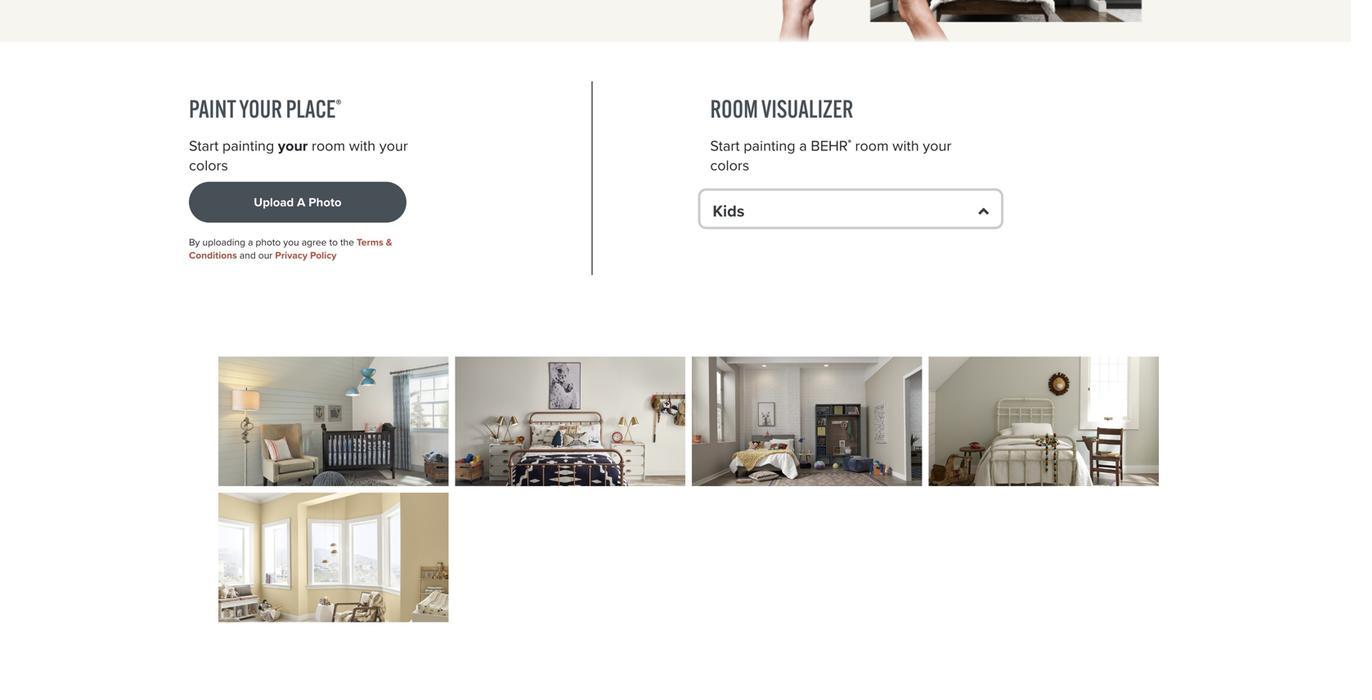 Task type: locate. For each thing, give the bounding box(es) containing it.
1 with from the left
[[349, 135, 376, 157]]

1 horizontal spatial ®
[[848, 138, 851, 149]]

room with your colors up upload a photo
[[189, 135, 408, 176]]

2 room from the left
[[855, 135, 889, 157]]

your
[[278, 135, 308, 157], [379, 135, 408, 157], [923, 135, 952, 157]]

1 colors from the left
[[189, 155, 228, 176]]

colors down "paint"
[[189, 155, 228, 176]]

® inside paint your place ®
[[336, 96, 342, 114]]

&
[[386, 235, 392, 250]]

paint your place ®
[[189, 93, 342, 124]]

0 horizontal spatial room with your colors
[[189, 135, 408, 176]]

room
[[312, 135, 345, 157], [855, 135, 889, 157]]

0 horizontal spatial room
[[312, 135, 345, 157]]

room with your colors down visualizer
[[710, 135, 952, 176]]

0 horizontal spatial with
[[349, 135, 376, 157]]

colors
[[189, 155, 228, 176], [710, 155, 749, 176]]

to
[[329, 235, 338, 250]]

colors up kids
[[710, 155, 749, 176]]

2 horizontal spatial your
[[923, 135, 952, 157]]

painting down your
[[222, 135, 274, 157]]

start
[[189, 135, 219, 157], [710, 135, 740, 157]]

0 horizontal spatial your
[[278, 135, 308, 157]]

you
[[283, 235, 299, 250]]

2 painting from the left
[[744, 135, 795, 157]]

2 vertical spatial a
[[248, 235, 253, 250]]

place
[[286, 93, 336, 124]]

1 horizontal spatial a
[[297, 193, 305, 211]]

a
[[799, 135, 807, 157], [297, 193, 305, 211], [248, 235, 253, 250]]

1 room with your colors from the left
[[189, 135, 408, 176]]

photo
[[256, 235, 281, 250]]

upload a photo button
[[189, 182, 406, 223]]

0 horizontal spatial painting
[[222, 135, 274, 157]]

start down room
[[710, 135, 740, 157]]

room with your colors
[[189, 135, 408, 176], [710, 135, 952, 176]]

privacy policy link
[[275, 248, 337, 263]]

1 start from the left
[[189, 135, 219, 157]]

®
[[336, 96, 342, 114], [848, 138, 851, 149]]

by
[[189, 235, 200, 250]]

0 horizontal spatial a
[[248, 235, 253, 250]]

1 horizontal spatial your
[[379, 135, 408, 157]]

room down place
[[312, 135, 345, 157]]

start painting your
[[189, 135, 308, 157]]

0 horizontal spatial ®
[[336, 96, 342, 114]]

3 your from the left
[[923, 135, 952, 157]]

1 horizontal spatial painting
[[744, 135, 795, 157]]

colors for room visualizer
[[710, 155, 749, 176]]

1 room from the left
[[312, 135, 345, 157]]

painting down room visualizer
[[744, 135, 795, 157]]

® right your
[[336, 96, 342, 114]]

1 horizontal spatial with
[[893, 135, 919, 157]]

0 vertical spatial a
[[799, 135, 807, 157]]

uploading
[[202, 235, 245, 250]]

room
[[710, 93, 758, 124]]

behr
[[811, 135, 848, 157]]

0 vertical spatial ®
[[336, 96, 342, 114]]

0 horizontal spatial colors
[[189, 155, 228, 176]]

2 colors from the left
[[710, 155, 749, 176]]

2 with from the left
[[893, 135, 919, 157]]

by uploading a photo you agree to the
[[189, 235, 357, 250]]

2 horizontal spatial a
[[799, 135, 807, 157]]

privacy
[[275, 248, 308, 263]]

1 horizontal spatial room
[[855, 135, 889, 157]]

with
[[349, 135, 376, 157], [893, 135, 919, 157]]

1 horizontal spatial start
[[710, 135, 740, 157]]

start for room visualizer
[[710, 135, 740, 157]]

photo
[[309, 193, 342, 211]]

room right behr
[[855, 135, 889, 157]]

with for room visualizer
[[893, 135, 919, 157]]

1 horizontal spatial room with your colors
[[710, 135, 952, 176]]

and
[[240, 248, 256, 263]]

1 horizontal spatial colors
[[710, 155, 749, 176]]

upload
[[254, 193, 294, 211]]

0 horizontal spatial start
[[189, 135, 219, 157]]

1 painting from the left
[[222, 135, 274, 157]]

1 vertical spatial ®
[[848, 138, 851, 149]]

visualizer logo image
[[771, 0, 1162, 42]]

painting
[[222, 135, 274, 157], [744, 135, 795, 157]]

the
[[340, 235, 354, 250]]

2 room with your colors from the left
[[710, 135, 952, 176]]

1 vertical spatial a
[[297, 193, 305, 211]]

our
[[258, 248, 273, 263]]

2 your from the left
[[379, 135, 408, 157]]

2 start from the left
[[710, 135, 740, 157]]

® down visualizer
[[848, 138, 851, 149]]

start down "paint"
[[189, 135, 219, 157]]



Task type: describe. For each thing, give the bounding box(es) containing it.
your
[[239, 93, 282, 124]]

upload a photo
[[254, 193, 342, 211]]

a inside button
[[297, 193, 305, 211]]

kids button
[[698, 189, 1004, 229]]

start for paint your place
[[189, 135, 219, 157]]

room for room visualizer
[[855, 135, 889, 157]]

with for paint your place
[[349, 135, 376, 157]]

painting for paint your place
[[222, 135, 274, 157]]

and our privacy policy
[[237, 248, 337, 263]]

agree
[[302, 235, 327, 250]]

terms & conditions link
[[189, 235, 392, 263]]

room for paint your place
[[312, 135, 345, 157]]

visualizer
[[761, 93, 853, 124]]

conditions
[[189, 248, 237, 263]]

your for room visualizer
[[923, 135, 952, 157]]

a for behr
[[799, 135, 807, 157]]

room with your colors for paint your place
[[189, 135, 408, 176]]

terms
[[357, 235, 383, 250]]

colors for paint your place
[[189, 155, 228, 176]]

® inside start painting a behr ®
[[848, 138, 851, 149]]

start painting a behr ®
[[710, 135, 851, 157]]

a for photo
[[248, 235, 253, 250]]

1 your from the left
[[278, 135, 308, 157]]

room visualizer
[[710, 93, 853, 124]]

room with your colors for room visualizer
[[710, 135, 952, 176]]

kids
[[713, 199, 745, 223]]

terms & conditions
[[189, 235, 392, 263]]

paint
[[189, 93, 236, 124]]

your for paint your place
[[379, 135, 408, 157]]

policy
[[310, 248, 337, 263]]

painting for room visualizer
[[744, 135, 795, 157]]



Task type: vqa. For each thing, say whether or not it's contained in the screenshot.
"your"
yes



